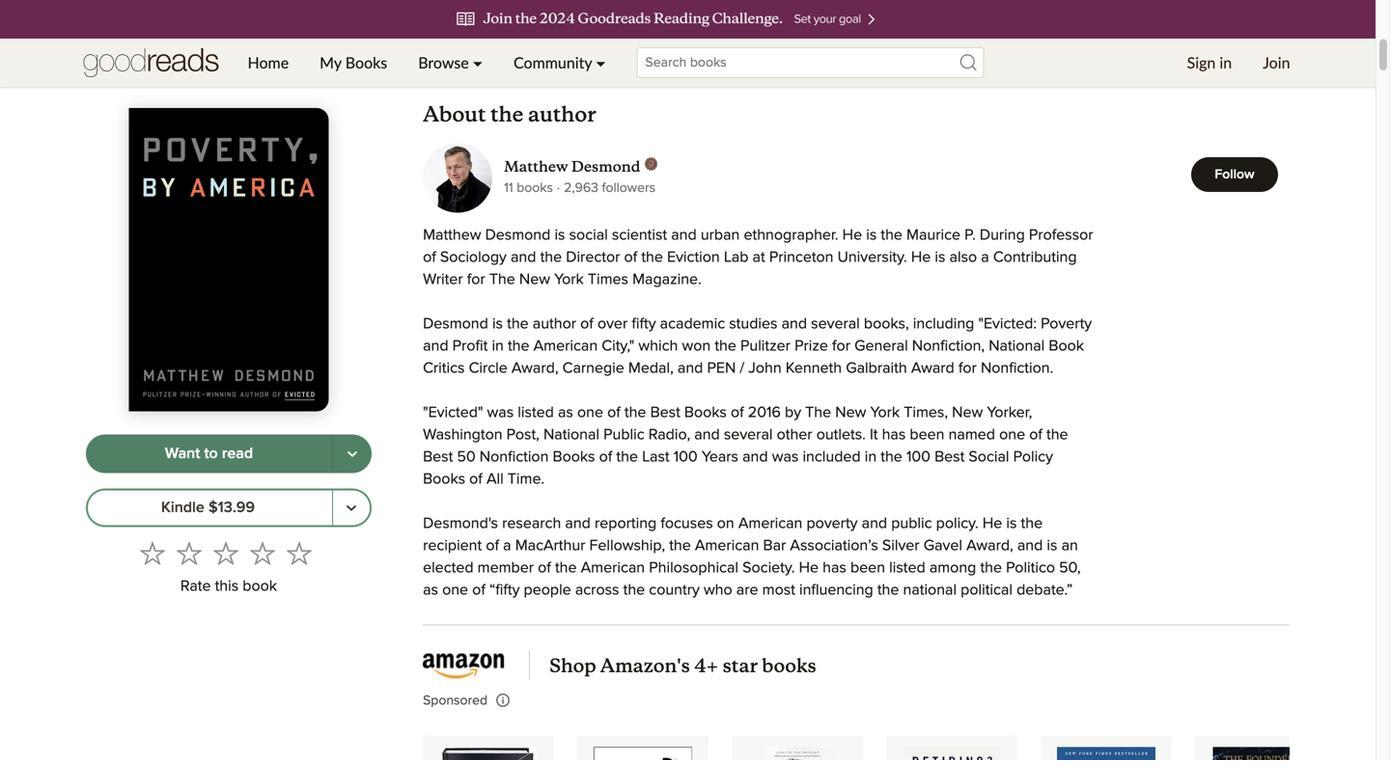 Task type: vqa. For each thing, say whether or not it's contained in the screenshot.
bottommost Matthew
yes



Task type: describe. For each thing, give the bounding box(es) containing it.
119k
[[951, 24, 975, 38]]

the up "policy"
[[1046, 428, 1068, 443]]

influencing
[[799, 583, 873, 599]]

who
[[704, 583, 732, 599]]

the down 'macarthur'
[[555, 561, 577, 576]]

books right nonfiction
[[553, 450, 595, 465]]

home link
[[232, 39, 304, 87]]

the up circle
[[507, 317, 529, 332]]

award, inside 'desmond's research and reporting focuses on american poverty and public policy. he is the recipient of a macarthur fellowship, the american bar association's silver gavel award, and is an elected member of the american philosophical society. he has been listed among the politico 50, as one of "fifty people across the country who are most influencing the national political debate."'
[[966, 539, 1013, 554]]

1 horizontal spatial one
[[577, 405, 603, 421]]

among
[[929, 561, 976, 576]]

0 horizontal spatial best
[[423, 450, 453, 465]]

new inside matthew desmond is social scientist and urban ethnographer. he is the maurice p. during professor of sociology and the director of the eviction lab at princeton university. he is also a contributing writer for the new york times magazine.
[[519, 272, 550, 288]]

and up "prize"
[[781, 317, 807, 332]]

2 book cover image from the left
[[594, 748, 692, 761]]

/
[[740, 361, 744, 377]]

national inside "evicted" was listed as one of the best books of 2016 by the new york times, new yorker, washington post, national public radio, and several other outlets. it has been named one of the best 50 nonfiction books of the last 100 years and was included in the 100 best social policy books of all time.
[[543, 428, 599, 443]]

ethnographer.
[[744, 228, 838, 243]]

and right years
[[742, 450, 768, 465]]

is up university.
[[866, 228, 877, 243]]

years
[[702, 450, 738, 465]]

1 100 from the left
[[673, 450, 698, 465]]

join
[[1263, 53, 1290, 72]]

included
[[803, 450, 861, 465]]

bar
[[763, 539, 786, 554]]

matthew desmond
[[504, 158, 640, 176]]

association's
[[790, 539, 878, 554]]

the right profit
[[508, 339, 529, 354]]

as inside 'desmond's research and reporting focuses on american poverty and public policy. he is the recipient of a macarthur fellowship, the american bar association's silver gavel award, and is an elected member of the american philosophical society. he has been listed among the politico 50, as one of "fifty people across the country who are most influencing the national political debate."'
[[423, 583, 438, 599]]

and up critics
[[423, 339, 448, 354]]

is left the an
[[1047, 539, 1057, 554]]

last
[[642, 450, 670, 465]]

silver
[[882, 539, 920, 554]]

york inside "evicted" was listed as one of the best books of 2016 by the new york times, new yorker, washington post, national public radio, and several other outlets. it has been named one of the best 50 nonfiction books of the last 100 years and was included in the 100 best social policy books of all time.
[[870, 405, 900, 421]]

2,963
[[564, 182, 598, 195]]

of inside the desmond is the author of over fifty academic studies and several books, including "evicted: poverty and profit in the american city," which won the pulitzer prize for general nonfiction, national book critics circle award, carnegie medal, and pen / john kenneth galbraith award for nonfiction.
[[580, 317, 593, 332]]

sign in
[[1187, 53, 1232, 72]]

is left the also
[[935, 250, 945, 266]]

on
[[717, 516, 734, 532]]

this
[[215, 579, 239, 595]]

elected
[[423, 561, 473, 576]]

of up writer
[[423, 250, 436, 266]]

research
[[502, 516, 561, 532]]

reading
[[678, 24, 723, 38]]

rating 0 out of 5 group
[[134, 535, 318, 572]]

home image
[[83, 39, 219, 87]]

rate 5 out of 5 image
[[287, 541, 312, 566]]

join goodreads' 2024 reading challenge image
[[0, 0, 1390, 39]]

"evicted"
[[423, 405, 483, 421]]

$13.99
[[208, 501, 255, 516]]

follow
[[1215, 168, 1254, 181]]

eviction
[[667, 250, 720, 266]]

scientist
[[612, 228, 667, 243]]

amazon logo image
[[423, 654, 510, 680]]

and right sociology at left top
[[511, 250, 536, 266]]

follow button
[[1191, 157, 1278, 192]]

sign in link
[[1171, 39, 1247, 87]]

the down public
[[616, 450, 638, 465]]

join link
[[1247, 39, 1306, 87]]

0 horizontal spatial was
[[487, 405, 514, 421]]

and up years
[[694, 428, 720, 443]]

several inside the desmond is the author of over fifty academic studies and several books, including "evicted: poverty and profit in the american city," which won the pulitzer prize for general nonfiction, national book critics circle award, carnegie medal, and pen / john kenneth galbraith award for nonfiction.
[[811, 317, 860, 332]]

in inside the desmond is the author of over fifty academic studies and several books, including "evicted: poverty and profit in the american city," which won the pulitzer prize for general nonfiction, national book critics circle award, carnegie medal, and pen / john kenneth galbraith award for nonfiction.
[[492, 339, 504, 354]]

over
[[597, 317, 628, 332]]

of down public
[[599, 450, 612, 465]]

the left national at the bottom right
[[877, 583, 899, 599]]

has inside 'desmond's research and reporting focuses on american poverty and public policy. he is the recipient of a macarthur fellowship, the american bar association's silver gavel award, and is an elected member of the american philosophical society. he has been listed among the politico 50, as one of "fifty people across the country who are most influencing the national political debate."'
[[823, 561, 846, 576]]

philosophical
[[649, 561, 738, 576]]

followers
[[602, 182, 656, 195]]

11 books
[[504, 182, 553, 195]]

several inside "evicted" was listed as one of the best books of 2016 by the new york times, new yorker, washington post, national public radio, and several other outlets. it has been named one of the best 50 nonfiction books of the last 100 years and was included in the 100 best social policy books of all time.
[[724, 428, 773, 443]]

he up university.
[[842, 228, 862, 243]]

critics
[[423, 361, 465, 377]]

listed inside 'desmond's research and reporting focuses on american poverty and public policy. he is the recipient of a macarthur fellowship, the american bar association's silver gavel award, and is an elected member of the american philosophical society. he has been listed among the politico 50, as one of "fifty people across the country who are most influencing the national political debate."'
[[889, 561, 925, 576]]

kindle $13.99
[[161, 501, 255, 516]]

people inside 'desmond's research and reporting focuses on american poverty and public policy. he is the recipient of a macarthur fellowship, the american bar association's silver gavel award, and is an elected member of the american philosophical society. he has been listed among the politico 50, as one of "fifty people across the country who are most influencing the national political debate."'
[[524, 583, 571, 599]]

magazine.
[[632, 272, 701, 288]]

pen
[[707, 361, 736, 377]]

listed inside "evicted" was listed as one of the best books of 2016 by the new york times, new yorker, washington post, national public radio, and several other outlets. it has been named one of the best 50 nonfiction books of the last 100 years and was included in the 100 best social policy books of all time.
[[518, 405, 554, 421]]

1 vertical spatial was
[[772, 450, 799, 465]]

the up political
[[980, 561, 1002, 576]]

carnegie
[[562, 361, 624, 377]]

during
[[980, 228, 1025, 243]]

poverty
[[806, 516, 858, 532]]

want to read button
[[86, 435, 333, 474]]

0 horizontal spatial books
[[517, 182, 553, 195]]

is left social
[[554, 228, 565, 243]]

the up pen
[[715, 339, 736, 354]]

sponsored
[[423, 695, 488, 708]]

2 100 from the left
[[906, 450, 930, 465]]

national inside the desmond is the author of over fifty academic studies and several books, including "evicted: poverty and profit in the american city," which won the pulitzer prize for general nonfiction, national book critics circle award, carnegie medal, and pen / john kenneth galbraith award for nonfiction.
[[989, 339, 1045, 354]]

won
[[682, 339, 711, 354]]

sign
[[1187, 53, 1216, 72]]

writer
[[423, 272, 463, 288]]

books up radio,
[[684, 405, 727, 421]]

2,963 followers
[[564, 182, 656, 195]]

of up public
[[607, 405, 620, 421]]

yorker,
[[987, 405, 1032, 421]]

city,"
[[602, 339, 634, 354]]

political
[[961, 583, 1013, 599]]

across
[[575, 583, 619, 599]]

it
[[870, 428, 878, 443]]

poverty
[[1041, 317, 1092, 332]]

2 vertical spatial for
[[958, 361, 977, 377]]

goodreads author image
[[644, 157, 658, 171]]

outlets.
[[816, 428, 866, 443]]

people for 119k
[[978, 24, 1020, 38]]

nonfiction
[[480, 450, 549, 465]]

washington
[[423, 428, 502, 443]]

currently
[[623, 24, 675, 38]]

shop amazon's 4+ star books
[[550, 655, 816, 678]]

professor
[[1029, 228, 1093, 243]]

the right about
[[490, 101, 523, 127]]

book
[[1049, 339, 1084, 354]]

times
[[588, 272, 628, 288]]

a inside 'desmond's research and reporting focuses on american poverty and public policy. he is the recipient of a macarthur fellowship, the american bar association's silver gavel award, and is an elected member of the american philosophical society. he has been listed among the politico 50, as one of "fifty people across the country who are most influencing the national political debate."'
[[503, 539, 511, 554]]

and down won
[[678, 361, 703, 377]]

american down fellowship,
[[581, 561, 645, 576]]

profile image for matthew desmond. image
[[423, 143, 492, 213]]

11
[[504, 182, 513, 195]]

as inside "evicted" was listed as one of the best books of 2016 by the new york times, new yorker, washington post, national public radio, and several other outlets. it has been named one of the best 50 nonfiction books of the last 100 years and was included in the 100 best social policy books of all time.
[[558, 405, 573, 421]]

debate."
[[1017, 583, 1073, 599]]

about the author
[[423, 101, 596, 127]]

star
[[723, 655, 758, 678]]

1 horizontal spatial new
[[835, 405, 866, 421]]

prize
[[794, 339, 828, 354]]

2 horizontal spatial best
[[934, 450, 965, 465]]

academic
[[660, 317, 725, 332]]

rate 4 out of 5 image
[[250, 541, 275, 566]]

director
[[566, 250, 620, 266]]

author inside the desmond is the author of over fifty academic studies and several books, including "evicted: poverty and profit in the american city," which won the pulitzer prize for general nonfiction, national book critics circle award, carnegie medal, and pen / john kenneth galbraith award for nonfiction.
[[533, 317, 576, 332]]

"evicted" was listed as one of the best books of 2016 by the new york times, new yorker, washington post, national public radio, and several other outlets. it has been named one of the best 50 nonfiction books of the last 100 years and was included in the 100 best social policy books of all time.
[[423, 405, 1068, 488]]

home
[[248, 53, 289, 72]]

rate this book element
[[86, 535, 372, 602]]

browse
[[418, 53, 469, 72]]

award, inside the desmond is the author of over fifty academic studies and several books, including "evicted: poverty and profit in the american city," which won the pulitzer prize for general nonfiction, national book critics circle award, carnegie medal, and pen / john kenneth galbraith award for nonfiction.
[[512, 361, 558, 377]]

rate this book
[[180, 579, 277, 595]]

▾ for browse ▾
[[473, 53, 483, 72]]



Task type: locate. For each thing, give the bounding box(es) containing it.
best
[[650, 405, 680, 421], [423, 450, 453, 465], [934, 450, 965, 465]]

1 vertical spatial read
[[222, 447, 253, 462]]

all
[[486, 472, 504, 488]]

4 book cover image from the left
[[904, 748, 1000, 761]]

1 vertical spatial for
[[832, 339, 850, 354]]

of
[[423, 250, 436, 266], [624, 250, 637, 266], [580, 317, 593, 332], [607, 405, 620, 421], [731, 405, 744, 421], [1029, 428, 1042, 443], [599, 450, 612, 465], [469, 472, 482, 488], [486, 539, 499, 554], [538, 561, 551, 576], [472, 583, 485, 599]]

medal,
[[628, 361, 674, 377]]

books down '50'
[[423, 472, 465, 488]]

author down community ▾ "link"
[[528, 101, 596, 127]]

and up "politico"
[[1017, 539, 1043, 554]]

0 horizontal spatial the
[[489, 272, 515, 288]]

national right "post,"
[[543, 428, 599, 443]]

1 vertical spatial a
[[503, 539, 511, 554]]

award, right circle
[[512, 361, 558, 377]]

books right 11
[[517, 182, 553, 195]]

0 horizontal spatial are
[[600, 24, 620, 38]]

social
[[969, 450, 1009, 465]]

as down carnegie at left
[[558, 405, 573, 421]]

kindle $13.99 link
[[86, 489, 333, 528]]

to right want
[[1055, 24, 1067, 38]]

0 vertical spatial several
[[811, 317, 860, 332]]

1 horizontal spatial ▾
[[596, 53, 606, 72]]

0 horizontal spatial read
[[222, 447, 253, 462]]

best left '50'
[[423, 450, 453, 465]]

and up 'macarthur'
[[565, 516, 591, 532]]

in right sign
[[1220, 53, 1232, 72]]

0 horizontal spatial as
[[423, 583, 438, 599]]

desmond
[[571, 158, 640, 176], [485, 228, 551, 243], [423, 317, 488, 332]]

in down it
[[865, 450, 877, 465]]

new up named
[[952, 405, 983, 421]]

0 horizontal spatial been
[[850, 561, 885, 576]]

desmond inside the desmond is the author of over fifty academic studies and several books, including "evicted: poverty and profit in the american city," which won the pulitzer prize for general nonfiction, national book critics circle award, carnegie medal, and pen / john kenneth galbraith award for nonfiction.
[[423, 317, 488, 332]]

1 horizontal spatial national
[[989, 339, 1045, 354]]

one inside 'desmond's research and reporting focuses on american poverty and public policy. he is the recipient of a macarthur fellowship, the american bar association's silver gavel award, and is an elected member of the american philosophical society. he has been listed among the politico 50, as one of "fifty people across the country who are most influencing the national political debate."'
[[442, 583, 468, 599]]

1 horizontal spatial a
[[981, 250, 989, 266]]

books right my
[[345, 53, 387, 72]]

1 vertical spatial been
[[850, 561, 885, 576]]

1 horizontal spatial 100
[[906, 450, 930, 465]]

pulitzer
[[740, 339, 791, 354]]

rate 1 out of 5 image
[[140, 541, 165, 566]]

▾ inside "link"
[[596, 53, 606, 72]]

york
[[554, 272, 584, 288], [870, 405, 900, 421]]

reporting
[[595, 516, 657, 532]]

100 down the times,
[[906, 450, 930, 465]]

browse ▾ link
[[403, 39, 498, 87]]

1 vertical spatial are
[[736, 583, 758, 599]]

1 vertical spatial national
[[543, 428, 599, 443]]

read inside 'button'
[[222, 447, 253, 462]]

the up public
[[624, 405, 646, 421]]

rate 3 out of 5 image
[[213, 541, 238, 566]]

he right policy.
[[983, 516, 1002, 532]]

2016
[[748, 405, 781, 421]]

1 vertical spatial listed
[[889, 561, 925, 576]]

books right the star
[[762, 655, 816, 678]]

john
[[748, 361, 782, 377]]

maurice
[[906, 228, 961, 243]]

rate
[[180, 579, 211, 595]]

as
[[558, 405, 573, 421], [423, 583, 438, 599]]

1 horizontal spatial has
[[882, 428, 906, 443]]

is inside the desmond is the author of over fifty academic studies and several books, including "evicted: poverty and profit in the american city," which won the pulitzer prize for general nonfiction, national book critics circle award, carnegie medal, and pen / john kenneth galbraith award for nonfiction.
[[492, 317, 503, 332]]

national up nonfiction.
[[989, 339, 1045, 354]]

1 horizontal spatial york
[[870, 405, 900, 421]]

0 vertical spatial has
[[882, 428, 906, 443]]

0 vertical spatial to
[[1055, 24, 1067, 38]]

circle
[[469, 361, 508, 377]]

of left "fifty
[[472, 583, 485, 599]]

1 horizontal spatial listed
[[889, 561, 925, 576]]

to right want on the left bottom of the page
[[204, 447, 218, 462]]

of left 2016
[[731, 405, 744, 421]]

1 horizontal spatial in
[[865, 450, 877, 465]]

the left director
[[540, 250, 562, 266]]

and
[[671, 228, 697, 243], [511, 250, 536, 266], [781, 317, 807, 332], [423, 339, 448, 354], [678, 361, 703, 377], [694, 428, 720, 443], [742, 450, 768, 465], [565, 516, 591, 532], [862, 516, 887, 532], [1017, 539, 1043, 554]]

Search by book title or ISBN text field
[[637, 47, 984, 78]]

of down 'macarthur'
[[538, 561, 551, 576]]

1 vertical spatial books
[[762, 655, 816, 678]]

york down director
[[554, 272, 584, 288]]

0 vertical spatial as
[[558, 405, 573, 421]]

book
[[243, 579, 277, 595]]

he
[[842, 228, 862, 243], [911, 250, 931, 266], [983, 516, 1002, 532], [799, 561, 819, 576]]

been up influencing
[[850, 561, 885, 576]]

of left the 'all'
[[469, 472, 482, 488]]

read right want
[[1071, 24, 1097, 38]]

about
[[423, 101, 486, 127]]

is
[[554, 228, 565, 243], [866, 228, 877, 243], [935, 250, 945, 266], [492, 317, 503, 332], [1006, 516, 1017, 532], [1047, 539, 1057, 554]]

2 ▾ from the left
[[596, 53, 606, 72]]

been inside "evicted" was listed as one of the best books of 2016 by the new york times, new yorker, washington post, national public radio, and several other outlets. it has been named one of the best 50 nonfiction books of the last 100 years and was included in the 100 best social policy books of all time.
[[910, 428, 944, 443]]

people right "fifty
[[524, 583, 571, 599]]

0 vertical spatial books
[[517, 182, 553, 195]]

in inside "link"
[[1220, 53, 1232, 72]]

society.
[[742, 561, 795, 576]]

the down scientist on the left of the page
[[641, 250, 663, 266]]

0 horizontal spatial a
[[503, 539, 511, 554]]

0 horizontal spatial new
[[519, 272, 550, 288]]

matthew inside matthew desmond is social scientist and urban ethnographer. he is the maurice p. during professor of sociology and the director of the eviction lab at princeton university. he is also a contributing writer for the new york times magazine.
[[423, 228, 481, 243]]

0 vertical spatial was
[[487, 405, 514, 421]]

galbraith
[[846, 361, 907, 377]]

desmond for matthew desmond
[[571, 158, 640, 176]]

community ▾ link
[[498, 39, 621, 87]]

0 vertical spatial national
[[989, 339, 1045, 354]]

named
[[948, 428, 995, 443]]

100 down radio,
[[673, 450, 698, 465]]

0 vertical spatial award,
[[512, 361, 558, 377]]

university.
[[838, 250, 907, 266]]

contributing
[[993, 250, 1077, 266]]

▾ down "5,328 people are currently reading"
[[596, 53, 606, 72]]

national
[[903, 583, 957, 599]]

radio,
[[648, 428, 690, 443]]

social
[[569, 228, 608, 243]]

of up member
[[486, 539, 499, 554]]

the right 'across'
[[623, 583, 645, 599]]

at
[[752, 250, 765, 266]]

the inside matthew desmond is social scientist and urban ethnographer. he is the maurice p. during professor of sociology and the director of the eviction lab at princeton university. he is also a contributing writer for the new york times magazine.
[[489, 272, 515, 288]]

1 book cover image from the left
[[441, 748, 536, 761]]

people for 5,328
[[555, 24, 597, 38]]

desmond inside matthew desmond is social scientist and urban ethnographer. he is the maurice p. during professor of sociology and the director of the eviction lab at princeton university. he is also a contributing writer for the new york times magazine.
[[485, 228, 551, 243]]

politico
[[1006, 561, 1055, 576]]

read up the $13.99
[[222, 447, 253, 462]]

member
[[477, 561, 534, 576]]

1 vertical spatial one
[[999, 428, 1025, 443]]

he down "association's"
[[799, 561, 819, 576]]

for inside matthew desmond is social scientist and urban ethnographer. he is the maurice p. during professor of sociology and the director of the eviction lab at princeton university. he is also a contributing writer for the new york times magazine.
[[467, 272, 485, 288]]

2 horizontal spatial one
[[999, 428, 1025, 443]]

has inside "evicted" was listed as one of the best books of 2016 by the new york times, new yorker, washington post, national public radio, and several other outlets. it has been named one of the best 50 nonfiction books of the last 100 years and was included in the 100 best social policy books of all time.
[[882, 428, 906, 443]]

the right included
[[881, 450, 902, 465]]

desmond for matthew desmond is social scientist and urban ethnographer. he is the maurice p. during professor of sociology and the director of the eviction lab at princeton university. he is also a contributing writer for the new york times magazine.
[[485, 228, 551, 243]]

1 horizontal spatial read
[[1071, 24, 1097, 38]]

▾ for community ▾
[[596, 53, 606, 72]]

been down the times,
[[910, 428, 944, 443]]

listed up "post,"
[[518, 405, 554, 421]]

york up it
[[870, 405, 900, 421]]

the up university.
[[881, 228, 902, 243]]

0 horizontal spatial national
[[543, 428, 599, 443]]

want to read
[[165, 447, 253, 462]]

several
[[811, 317, 860, 332], [724, 428, 773, 443]]

american inside the desmond is the author of over fifty academic studies and several books, including "evicted: poverty and profit in the american city," which won the pulitzer prize for general nonfiction, national book critics circle award, carnegie medal, and pen / john kenneth galbraith award for nonfiction.
[[533, 339, 598, 354]]

1 vertical spatial several
[[724, 428, 773, 443]]

new up outlets.
[[835, 405, 866, 421]]

best up radio,
[[650, 405, 680, 421]]

to inside 'button'
[[204, 447, 218, 462]]

50,
[[1059, 561, 1081, 576]]

2 horizontal spatial new
[[952, 405, 983, 421]]

1 horizontal spatial books
[[762, 655, 816, 678]]

and up eviction
[[671, 228, 697, 243]]

1 vertical spatial york
[[870, 405, 900, 421]]

1 vertical spatial matthew
[[423, 228, 481, 243]]

macarthur
[[515, 539, 585, 554]]

books,
[[864, 317, 909, 332]]

my
[[320, 53, 341, 72]]

are left currently
[[600, 24, 620, 38]]

0 horizontal spatial to
[[204, 447, 218, 462]]

matthew for matthew desmond
[[504, 158, 568, 176]]

0 vertical spatial one
[[577, 405, 603, 421]]

books
[[345, 53, 387, 72], [684, 405, 727, 421], [553, 450, 595, 465], [423, 472, 465, 488]]

1 vertical spatial has
[[823, 561, 846, 576]]

5 book cover image from the left
[[1057, 748, 1156, 761]]

1 horizontal spatial the
[[805, 405, 831, 421]]

focuses
[[661, 516, 713, 532]]

listed
[[518, 405, 554, 421], [889, 561, 925, 576]]

1 vertical spatial the
[[805, 405, 831, 421]]

1 horizontal spatial was
[[772, 450, 799, 465]]

6 book cover image from the left
[[1213, 748, 1309, 761]]

award, down policy.
[[966, 539, 1013, 554]]

1 vertical spatial author
[[533, 317, 576, 332]]

new left times
[[519, 272, 550, 288]]

one down elected
[[442, 583, 468, 599]]

0 vertical spatial for
[[467, 272, 485, 288]]

0 horizontal spatial 100
[[673, 450, 698, 465]]

he down the 'maurice'
[[911, 250, 931, 266]]

0 horizontal spatial in
[[492, 339, 504, 354]]

for down sociology at left top
[[467, 272, 485, 288]]

one down carnegie at left
[[577, 405, 603, 421]]

was up "post,"
[[487, 405, 514, 421]]

the
[[489, 272, 515, 288], [805, 405, 831, 421]]

best down named
[[934, 450, 965, 465]]

book cover image
[[441, 748, 536, 761], [594, 748, 692, 761], [748, 748, 847, 761], [904, 748, 1000, 761], [1057, 748, 1156, 761], [1213, 748, 1309, 761]]

1 vertical spatial in
[[492, 339, 504, 354]]

4+
[[694, 655, 718, 678]]

most
[[762, 583, 795, 599]]

as down elected
[[423, 583, 438, 599]]

one down yorker,
[[999, 428, 1025, 443]]

3 book cover image from the left
[[748, 748, 847, 761]]

author left over
[[533, 317, 576, 332]]

listed down the silver
[[889, 561, 925, 576]]

desmond's
[[423, 516, 498, 532]]

fifty
[[632, 317, 656, 332]]

and up the silver
[[862, 516, 887, 532]]

the down sociology at left top
[[489, 272, 515, 288]]

public
[[891, 516, 932, 532]]

one
[[577, 405, 603, 421], [999, 428, 1025, 443], [442, 583, 468, 599]]

0 horizontal spatial for
[[467, 272, 485, 288]]

▾ right browse
[[473, 53, 483, 72]]

country
[[649, 583, 700, 599]]

american up carnegie at left
[[533, 339, 598, 354]]

award,
[[512, 361, 558, 377], [966, 539, 1013, 554]]

urban
[[701, 228, 740, 243]]

american up bar
[[738, 516, 803, 532]]

1 horizontal spatial best
[[650, 405, 680, 421]]

rate 2 out of 5 image
[[177, 541, 202, 566]]

fellowship,
[[589, 539, 665, 554]]

list with 6 items list
[[423, 736, 1350, 761]]

0 horizontal spatial ▾
[[473, 53, 483, 72]]

1 horizontal spatial several
[[811, 317, 860, 332]]

1 vertical spatial to
[[204, 447, 218, 462]]

desmond up "2,963 followers"
[[571, 158, 640, 176]]

has down "association's"
[[823, 561, 846, 576]]

1 horizontal spatial been
[[910, 428, 944, 443]]

0 horizontal spatial one
[[442, 583, 468, 599]]

the
[[490, 101, 523, 127], [881, 228, 902, 243], [540, 250, 562, 266], [641, 250, 663, 266], [507, 317, 529, 332], [508, 339, 529, 354], [715, 339, 736, 354], [624, 405, 646, 421], [1046, 428, 1068, 443], [616, 450, 638, 465], [881, 450, 902, 465], [1021, 516, 1043, 532], [669, 539, 691, 554], [555, 561, 577, 576], [980, 561, 1002, 576], [623, 583, 645, 599], [877, 583, 899, 599]]

1 vertical spatial as
[[423, 583, 438, 599]]

0 vertical spatial read
[[1071, 24, 1097, 38]]

of up "policy"
[[1029, 428, 1042, 443]]

are inside 'desmond's research and reporting focuses on american poverty and public policy. he is the recipient of a macarthur fellowship, the american bar association's silver gavel award, and is an elected member of the american philosophical society. he has been listed among the politico 50, as one of "fifty people across the country who are most influencing the national political debate."'
[[736, 583, 758, 599]]

post,
[[506, 428, 539, 443]]

other
[[777, 428, 812, 443]]

been inside 'desmond's research and reporting focuses on american poverty and public policy. he is the recipient of a macarthur fellowship, the american bar association's silver gavel award, and is an elected member of the american philosophical society. he has been listed among the politico 50, as one of "fifty people across the country who are most influencing the national political debate."'
[[850, 561, 885, 576]]

was
[[487, 405, 514, 421], [772, 450, 799, 465]]

american down on
[[695, 539, 759, 554]]

is up circle
[[492, 317, 503, 332]]

0 vertical spatial author
[[528, 101, 596, 127]]

of down scientist on the left of the page
[[624, 250, 637, 266]]

0 horizontal spatial listed
[[518, 405, 554, 421]]

1 horizontal spatial for
[[832, 339, 850, 354]]

matthew desmond is social scientist and urban ethnographer. he is the maurice p. during professor of sociology and the director of the eviction lab at princeton university. he is also a contributing writer for the new york times magazine.
[[423, 228, 1093, 288]]

are right who
[[736, 583, 758, 599]]

0 horizontal spatial york
[[554, 272, 584, 288]]

desmond inside matthew desmond link
[[571, 158, 640, 176]]

0 vertical spatial the
[[489, 272, 515, 288]]

american
[[533, 339, 598, 354], [738, 516, 803, 532], [695, 539, 759, 554], [581, 561, 645, 576]]

None search field
[[621, 47, 1000, 78]]

kindle
[[161, 501, 204, 516]]

2 vertical spatial in
[[865, 450, 877, 465]]

the up "politico"
[[1021, 516, 1043, 532]]

for down the nonfiction,
[[958, 361, 977, 377]]

0 vertical spatial desmond
[[571, 158, 640, 176]]

0 vertical spatial listed
[[518, 405, 554, 421]]

an
[[1061, 539, 1078, 554]]

a inside matthew desmond is social scientist and urban ethnographer. he is the maurice p. during professor of sociology and the director of the eviction lab at princeton university. he is also a contributing writer for the new york times magazine.
[[981, 250, 989, 266]]

desmond down 11
[[485, 228, 551, 243]]

desmond up profit
[[423, 317, 488, 332]]

the down focuses
[[669, 539, 691, 554]]

in inside "evicted" was listed as one of the best books of 2016 by the new york times, new yorker, washington post, national public radio, and several other outlets. it has been named one of the best 50 nonfiction books of the last 100 years and was included in the 100 best social policy books of all time.
[[865, 450, 877, 465]]

by
[[785, 405, 801, 421]]

5,328
[[517, 24, 552, 38]]

want
[[1023, 24, 1052, 38]]

2 horizontal spatial in
[[1220, 53, 1232, 72]]

is up "politico"
[[1006, 516, 1017, 532]]

was down other
[[772, 450, 799, 465]]

read
[[1071, 24, 1097, 38], [222, 447, 253, 462]]

0 horizontal spatial several
[[724, 428, 773, 443]]

new
[[519, 272, 550, 288], [835, 405, 866, 421], [952, 405, 983, 421]]

0 vertical spatial been
[[910, 428, 944, 443]]

matthew for matthew desmond is social scientist and urban ethnographer. he is the maurice p. during professor of sociology and the director of the eviction lab at princeton university. he is also a contributing writer for the new york times magazine.
[[423, 228, 481, 243]]

1 horizontal spatial to
[[1055, 24, 1067, 38]]

2 vertical spatial desmond
[[423, 317, 488, 332]]

2 horizontal spatial for
[[958, 361, 977, 377]]

0 vertical spatial york
[[554, 272, 584, 288]]

1 vertical spatial desmond
[[485, 228, 551, 243]]

1 vertical spatial award,
[[966, 539, 1013, 554]]

several up "prize"
[[811, 317, 860, 332]]

has right it
[[882, 428, 906, 443]]

1 horizontal spatial as
[[558, 405, 573, 421]]

sociology
[[440, 250, 507, 266]]

the inside "evicted" was listed as one of the best books of 2016 by the new york times, new yorker, washington post, national public radio, and several other outlets. it has been named one of the best 50 nonfiction books of the last 100 years and was included in the 100 best social policy books of all time.
[[805, 405, 831, 421]]

2 vertical spatial one
[[442, 583, 468, 599]]

1 horizontal spatial are
[[736, 583, 758, 599]]

why am i seeing this ad? click link to learn more. image
[[496, 694, 511, 709]]

matthew desmond link
[[504, 157, 658, 177]]

1 horizontal spatial matthew
[[504, 158, 568, 176]]

0 vertical spatial matthew
[[504, 158, 568, 176]]

people up community ▾
[[555, 24, 597, 38]]

york inside matthew desmond is social scientist and urban ethnographer. he is the maurice p. during professor of sociology and the director of the eviction lab at princeton university. he is also a contributing writer for the new york times magazine.
[[554, 272, 584, 288]]

0 horizontal spatial award,
[[512, 361, 558, 377]]

1 horizontal spatial award,
[[966, 539, 1013, 554]]

0 horizontal spatial matthew
[[423, 228, 481, 243]]

0 vertical spatial in
[[1220, 53, 1232, 72]]

a up member
[[503, 539, 511, 554]]

0 horizontal spatial has
[[823, 561, 846, 576]]

0 vertical spatial are
[[600, 24, 620, 38]]

1 ▾ from the left
[[473, 53, 483, 72]]

0 vertical spatial a
[[981, 250, 989, 266]]



